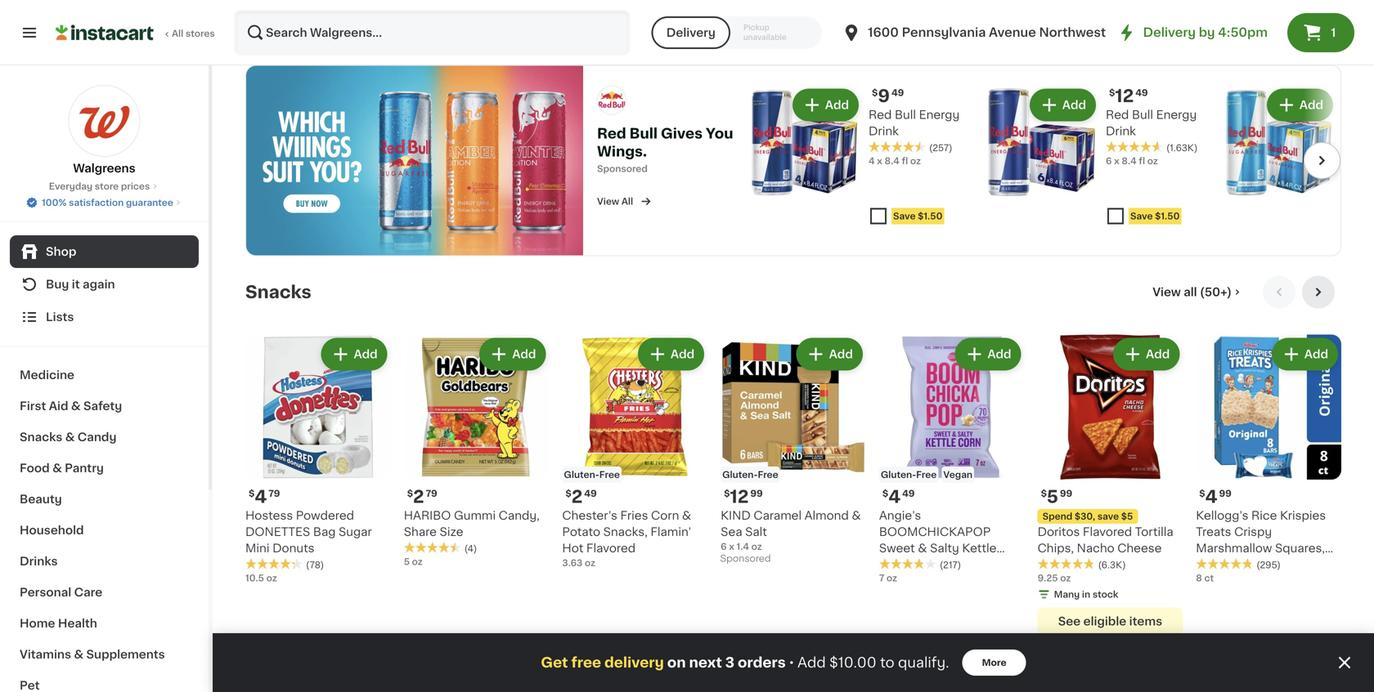 Task type: vqa. For each thing, say whether or not it's contained in the screenshot.
rightmost the Cheese
no



Task type: describe. For each thing, give the bounding box(es) containing it.
vitamins & supplements
[[20, 650, 165, 661]]

nacho
[[1077, 543, 1115, 555]]

$ 12 49
[[1109, 87, 1148, 105]]

walgreens
[[73, 163, 136, 174]]

(50+)
[[1200, 287, 1232, 298]]

delivery for delivery
[[667, 27, 716, 38]]

1 vertical spatial all
[[622, 197, 633, 206]]

save $1.50 button for 12
[[1106, 203, 1216, 233]]

personal care
[[20, 587, 102, 599]]

gummi
[[454, 510, 496, 522]]

$ 4 79
[[249, 489, 280, 506]]

red for 12
[[1106, 109, 1129, 121]]

kellogg's rice krispies treats crispy marshmallow squares, kids snacks, snack bars, original
[[1196, 510, 1338, 587]]

$ 4 49
[[883, 489, 915, 506]]

fries
[[620, 510, 648, 522]]

$ for $ 2 49
[[566, 490, 572, 499]]

$1.50 for 9
[[918, 212, 943, 221]]

treats
[[1196, 527, 1232, 538]]

0 horizontal spatial 5
[[404, 558, 410, 567]]

all inside all stores link
[[172, 29, 183, 38]]

(78)
[[306, 561, 324, 570]]

gluten-free for 2
[[564, 471, 620, 480]]

x inside kind caramel almond & sea salt 6 x 1.4 oz
[[729, 543, 735, 552]]

drink for 12
[[1106, 125, 1136, 137]]

bull inside the red bull gives you wings. spo nsored
[[630, 127, 658, 141]]

kettle
[[962, 543, 997, 555]]

save $1.50 button for 9
[[869, 203, 978, 233]]

$ 2 79
[[407, 489, 437, 506]]

care
[[74, 587, 102, 599]]

delivery button
[[652, 16, 730, 49]]

donettes
[[245, 527, 310, 538]]

& left candy
[[65, 432, 75, 443]]

prices
[[121, 182, 150, 191]]

99 for 4
[[1219, 490, 1232, 499]]

oz inside kind caramel almond & sea salt 6 x 1.4 oz
[[751, 543, 762, 552]]

nsored inside the red bull gives you wings. spo nsored
[[615, 164, 648, 173]]

angie's
[[879, 510, 921, 522]]

wings.
[[597, 145, 647, 159]]

snacks & candy
[[20, 432, 117, 443]]

$10.00
[[830, 656, 877, 670]]

bull for 9
[[895, 109, 916, 121]]

$ for $ 5 99
[[1041, 490, 1047, 499]]

beauty link
[[10, 484, 199, 515]]

energy for 12
[[1156, 109, 1197, 121]]

everyday store prices link
[[49, 180, 160, 193]]

save $1.50 for 9
[[893, 212, 943, 221]]

8.4 for 12
[[1122, 157, 1137, 166]]

energy for 9
[[919, 109, 960, 121]]

walgreens logo image
[[68, 85, 140, 157]]

8
[[1196, 574, 1202, 583]]

many in stock
[[1054, 591, 1119, 600]]

more
[[982, 659, 1007, 668]]

3 free from the left
[[916, 471, 937, 480]]

potato
[[562, 527, 600, 538]]

save for 9
[[893, 212, 916, 221]]

lists
[[46, 312, 74, 323]]

safety
[[83, 401, 122, 412]]

(1.63k)
[[1167, 143, 1198, 152]]

$ for $ 12 49
[[1109, 88, 1115, 97]]

3 gluten- from the left
[[881, 471, 916, 480]]

stores
[[186, 29, 215, 38]]

again
[[83, 279, 115, 290]]

0 vertical spatial spo
[[1292, 34, 1310, 43]]

candy,
[[499, 510, 540, 522]]

items
[[1129, 616, 1163, 628]]

red bull energy drink for 12
[[1106, 109, 1197, 137]]

almond
[[805, 510, 849, 522]]

1 horizontal spatial nsored
[[1310, 34, 1342, 43]]

haribo gummi candy, share size
[[404, 510, 540, 538]]

$ for $ 12 99
[[724, 490, 730, 499]]

$ for $ 4 79
[[249, 490, 255, 499]]

4 inside "product" group
[[869, 157, 875, 166]]

oz inside chester's fries corn & potato snacks, flamin' hot flavored 3.63 oz
[[585, 559, 596, 568]]

vegan
[[943, 471, 973, 480]]

$1.50 for 12
[[1155, 212, 1180, 221]]

$ 4 99
[[1200, 489, 1232, 506]]

(6.3k)
[[1098, 561, 1126, 570]]

hostess powdered donettes bag sugar mini donuts
[[245, 510, 372, 555]]

chester's
[[562, 510, 618, 522]]

chester's fries corn & potato snacks, flamin' hot flavored 3.63 oz
[[562, 510, 691, 568]]

home health
[[20, 618, 97, 630]]

by
[[1199, 27, 1215, 38]]

instacart logo image
[[56, 23, 154, 43]]

lists link
[[10, 301, 199, 334]]

100% satisfaction guarantee
[[42, 198, 173, 207]]

•
[[789, 657, 794, 670]]

Search field
[[236, 11, 629, 54]]

100% satisfaction guarantee button
[[25, 193, 183, 209]]

personal
[[20, 587, 71, 599]]

eligible
[[1084, 616, 1127, 628]]

7
[[879, 574, 885, 583]]

& inside angie's boomchickapop sweet & salty kettle corn popcorn
[[918, 543, 927, 555]]

buy it again link
[[10, 268, 199, 301]]

8.4 for 9
[[885, 157, 900, 166]]

gluten-free vegan
[[881, 471, 973, 480]]

free for 2
[[599, 471, 620, 480]]

mini
[[245, 543, 270, 555]]

kids
[[1196, 560, 1221, 571]]

drink for 9
[[869, 125, 899, 137]]

satisfaction
[[69, 198, 124, 207]]

sponsored badge image
[[721, 555, 770, 564]]

boomchickapop
[[879, 527, 991, 538]]

red for 9
[[869, 109, 892, 121]]

spo inside the red bull gives you wings. spo nsored
[[597, 164, 615, 173]]

$ 9 49
[[872, 87, 904, 105]]

kind
[[721, 510, 751, 522]]

you
[[706, 127, 733, 141]]

9
[[878, 87, 890, 105]]

& inside chester's fries corn & potato snacks, flamin' hot flavored 3.63 oz
[[682, 510, 691, 522]]

pet link
[[10, 671, 199, 693]]

$ for $ 4 99
[[1200, 490, 1206, 499]]

49 for 9
[[892, 88, 904, 97]]

& inside kind caramel almond & sea salt 6 x 1.4 oz
[[852, 510, 861, 522]]

x for 9
[[877, 157, 883, 166]]

shop link
[[10, 236, 199, 268]]

2 for chester's fries corn & potato snacks, flamin' hot flavored
[[572, 489, 583, 506]]

fl for 12
[[1139, 157, 1145, 166]]

shop
[[46, 246, 76, 258]]

1
[[1331, 27, 1336, 38]]

fl for 9
[[902, 157, 908, 166]]

9.25 oz
[[1038, 574, 1071, 583]]

$30,
[[1075, 512, 1096, 521]]

product group containing 9
[[748, 85, 978, 236]]

4 x 8.4 fl oz
[[869, 157, 921, 166]]

$ for $ 4 49
[[883, 490, 889, 499]]

3
[[725, 656, 735, 670]]

service type group
[[652, 16, 822, 49]]

stock
[[1093, 591, 1119, 600]]



Task type: locate. For each thing, give the bounding box(es) containing it.
1600 pennsylvania avenue northwest button
[[842, 10, 1106, 56]]

$1.50 inside "product" group
[[918, 212, 943, 221]]

$1.50
[[918, 212, 943, 221], [1155, 212, 1180, 221]]

drinks link
[[10, 546, 199, 578]]

1 vertical spatial corn
[[879, 560, 907, 571]]

0 horizontal spatial snacks,
[[603, 527, 648, 538]]

1 horizontal spatial $1.50
[[1155, 212, 1180, 221]]

$1.50 down 4 x 8.4 fl oz
[[918, 212, 943, 221]]

2 up chester's
[[572, 489, 583, 506]]

gives
[[661, 127, 703, 141]]

& right aid
[[71, 401, 81, 412]]

3 99 from the left
[[1219, 490, 1232, 499]]

2 save $1.50 from the left
[[1131, 212, 1180, 221]]

& right "food"
[[52, 463, 62, 474]]

1 horizontal spatial free
[[758, 471, 778, 480]]

1 vertical spatial flavored
[[586, 543, 636, 555]]

4 for kellogg's rice krispies treats crispy marshmallow squares, kids snacks, snack bars, original
[[1206, 489, 1218, 506]]

49 up chester's
[[584, 490, 597, 499]]

$ up hostess
[[249, 490, 255, 499]]

doritos
[[1038, 527, 1080, 538]]

flavored inside doritos flavored tortilla chips, nacho cheese
[[1083, 527, 1132, 538]]

2 save $1.50 button from the left
[[1106, 203, 1216, 233]]

product group
[[748, 85, 978, 236], [985, 85, 1216, 236], [245, 335, 391, 585], [404, 335, 549, 569], [562, 335, 708, 570], [721, 335, 866, 569], [879, 335, 1025, 585], [1038, 335, 1183, 636], [1196, 335, 1342, 587]]

delivery inside button
[[667, 27, 716, 38]]

1 vertical spatial snacks,
[[1224, 560, 1269, 571]]

fl down $ 12 49
[[1139, 157, 1145, 166]]

snacks, down "marshmallow"
[[1224, 560, 1269, 571]]

79 up hostess
[[269, 490, 280, 499]]

$ up 6 x 8.4 fl oz at the right top of page
[[1109, 88, 1115, 97]]

2 8.4 from the left
[[1122, 157, 1137, 166]]

2 horizontal spatial x
[[1114, 157, 1120, 166]]

1 fl from the left
[[902, 157, 908, 166]]

save $1.50 inside "product" group
[[893, 212, 943, 221]]

0 horizontal spatial corn
[[651, 510, 679, 522]]

view for view all (50+)
[[1153, 287, 1181, 298]]

energy up (1.63k) on the top of page
[[1156, 109, 1197, 121]]

personal care link
[[10, 578, 199, 609]]

79 inside $ 4 79
[[269, 490, 280, 499]]

1 horizontal spatial energy
[[1156, 109, 1197, 121]]

salt
[[745, 527, 767, 538]]

snacks, down fries
[[603, 527, 648, 538]]

aid
[[49, 401, 68, 412]]

1 vertical spatial 12
[[730, 489, 749, 506]]

free up $ 12 99
[[758, 471, 778, 480]]

1 horizontal spatial x
[[877, 157, 883, 166]]

0 horizontal spatial red bull energy drink
[[869, 109, 960, 137]]

6 down sea
[[721, 543, 727, 552]]

2 up haribo
[[413, 489, 424, 506]]

angie's boomchickapop sweet & salty kettle corn popcorn
[[879, 510, 997, 571]]

1 save $1.50 from the left
[[893, 212, 943, 221]]

0 horizontal spatial bull
[[630, 127, 658, 141]]

view inside popup button
[[1153, 287, 1181, 298]]

2 red bull energy drink from the left
[[1106, 109, 1197, 137]]

49 up angie's
[[902, 490, 915, 499]]

$ inside the $ 4 49
[[883, 490, 889, 499]]

6 inside kind caramel almond & sea salt 6 x 1.4 oz
[[721, 543, 727, 552]]

None search field
[[234, 10, 631, 56]]

corn up flamin'
[[651, 510, 679, 522]]

pennsylvania
[[902, 27, 986, 38]]

save $1.50 button
[[869, 203, 978, 233], [1106, 203, 1216, 233]]

1 horizontal spatial 6
[[1106, 157, 1112, 166]]

$ inside $ 4 99
[[1200, 490, 1206, 499]]

save $1.50 down 6 x 8.4 fl oz at the right top of page
[[1131, 212, 1180, 221]]

1600 pennsylvania avenue northwest
[[868, 27, 1106, 38]]

x down $ 12 49
[[1114, 157, 1120, 166]]

qualify.
[[898, 656, 949, 670]]

1 horizontal spatial red
[[869, 109, 892, 121]]

1 horizontal spatial 8.4
[[1122, 157, 1137, 166]]

12 for $ 12 49
[[1115, 87, 1134, 105]]

free left vegan
[[916, 471, 937, 480]]

red bull energy drink inside "product" group
[[869, 109, 960, 137]]

oz
[[910, 157, 921, 166], [1148, 157, 1158, 166], [751, 543, 762, 552], [412, 558, 423, 567], [585, 559, 596, 568], [266, 574, 277, 583], [1060, 574, 1071, 583], [887, 574, 897, 583]]

99 up spend
[[1060, 490, 1073, 499]]

1 horizontal spatial flavored
[[1083, 527, 1132, 538]]

flavored inside chester's fries corn & potato snacks, flamin' hot flavored 3.63 oz
[[586, 543, 636, 555]]

1 vertical spatial 5
[[404, 558, 410, 567]]

$ 12 99
[[724, 489, 763, 506]]

4 up hostess
[[255, 489, 267, 506]]

$ inside the $ 2 79
[[407, 490, 413, 499]]

marshmallow
[[1196, 543, 1272, 555]]

red bull energy drink up (257)
[[869, 109, 960, 137]]

2 79 from the left
[[426, 490, 437, 499]]

item carousel region
[[245, 276, 1342, 646]]

save inside "product" group
[[893, 212, 916, 221]]

delivery for delivery by 4:50pm
[[1143, 27, 1196, 38]]

gluten-free for 12
[[722, 471, 778, 480]]

red bull image
[[246, 66, 583, 255], [597, 85, 627, 115]]

product group containing 5
[[1038, 335, 1183, 636]]

bag
[[313, 527, 336, 538]]

0 vertical spatial all
[[172, 29, 183, 38]]

first
[[20, 401, 46, 412]]

guarantee
[[126, 198, 173, 207]]

12 up kind
[[730, 489, 749, 506]]

12 inside item carousel region
[[730, 489, 749, 506]]

1 horizontal spatial view
[[1153, 287, 1181, 298]]

0 horizontal spatial red bull image
[[246, 66, 583, 255]]

8.4 inside "product" group
[[885, 157, 900, 166]]

5 up spend
[[1047, 489, 1058, 506]]

& right almond
[[852, 510, 861, 522]]

99 up kind
[[750, 490, 763, 499]]

4 for angie's boomchickapop sweet & salty kettle corn popcorn
[[889, 489, 901, 506]]

$ down 1600
[[872, 88, 878, 97]]

corn
[[651, 510, 679, 522], [879, 560, 907, 571]]

2 horizontal spatial bull
[[1132, 109, 1153, 121]]

2 horizontal spatial red
[[1106, 109, 1129, 121]]

northwest
[[1039, 27, 1106, 38]]

tortilla
[[1135, 527, 1174, 538]]

49 right 9
[[892, 88, 904, 97]]

sweet
[[879, 543, 915, 555]]

x down 9
[[877, 157, 883, 166]]

snacks, inside chester's fries corn & potato snacks, flamin' hot flavored 3.63 oz
[[603, 527, 648, 538]]

1 horizontal spatial save
[[1131, 212, 1153, 221]]

0 horizontal spatial red
[[597, 127, 626, 141]]

bars,
[[1309, 560, 1338, 571]]

save for 12
[[1131, 212, 1153, 221]]

1 gluten-free from the left
[[722, 471, 778, 480]]

1 energy from the left
[[919, 109, 960, 121]]

view left all
[[1153, 287, 1181, 298]]

everyday store prices
[[49, 182, 150, 191]]

$ 2 49
[[566, 489, 597, 506]]

to
[[880, 656, 895, 670]]

x inside "product" group
[[877, 157, 883, 166]]

(295)
[[1257, 561, 1281, 570]]

gluten-free up $ 12 99
[[722, 471, 778, 480]]

0 horizontal spatial gluten-free
[[564, 471, 620, 480]]

49 inside the $ 4 49
[[902, 490, 915, 499]]

2 horizontal spatial free
[[916, 471, 937, 480]]

★★★★★
[[869, 141, 926, 153], [869, 141, 926, 153], [1106, 141, 1163, 153], [1106, 141, 1163, 153], [404, 543, 461, 554], [404, 543, 461, 554], [245, 559, 303, 570], [245, 559, 303, 570], [1038, 559, 1095, 570], [1038, 559, 1095, 570], [879, 559, 937, 570], [879, 559, 937, 570], [1196, 559, 1253, 570], [1196, 559, 1253, 570]]

79 up haribo
[[426, 490, 437, 499]]

$ up haribo
[[407, 490, 413, 499]]

free
[[758, 471, 778, 480], [599, 471, 620, 480], [916, 471, 937, 480]]

12 up 6 x 8.4 fl oz at the right top of page
[[1115, 87, 1134, 105]]

0 horizontal spatial view
[[597, 197, 619, 206]]

2 2 from the left
[[572, 489, 583, 506]]

get free delivery on next 3 orders • add $10.00 to qualify.
[[541, 656, 949, 670]]

fl inside "product" group
[[902, 157, 908, 166]]

red inside "product" group
[[869, 109, 892, 121]]

5 inside "product" group
[[1047, 489, 1058, 506]]

salty
[[930, 543, 959, 555]]

see eligible items button
[[1038, 608, 1183, 636]]

home
[[20, 618, 55, 630]]

flavored down save
[[1083, 527, 1132, 538]]

$ up kind
[[724, 490, 730, 499]]

2 gluten- from the left
[[564, 471, 599, 480]]

0 horizontal spatial 79
[[269, 490, 280, 499]]

0 horizontal spatial energy
[[919, 109, 960, 121]]

1 horizontal spatial bull
[[895, 109, 916, 121]]

view down the wings.
[[597, 197, 619, 206]]

$ up angie's
[[883, 490, 889, 499]]

2 horizontal spatial gluten-
[[881, 471, 916, 480]]

red bull energy drink for 9
[[869, 109, 960, 137]]

spo left 1
[[1292, 34, 1310, 43]]

99 for 12
[[750, 490, 763, 499]]

79 for 4
[[269, 490, 280, 499]]

1 red bull energy drink from the left
[[869, 109, 960, 137]]

corn inside chester's fries corn & potato snacks, flamin' hot flavored 3.63 oz
[[651, 510, 679, 522]]

first aid & safety link
[[10, 391, 199, 422]]

add inside the treatment tracker modal dialog
[[798, 656, 826, 670]]

0 vertical spatial flavored
[[1083, 527, 1132, 538]]

drink up 4 x 8.4 fl oz
[[869, 125, 899, 137]]

99 for 5
[[1060, 490, 1073, 499]]

red down 9
[[869, 109, 892, 121]]

candy
[[78, 432, 117, 443]]

squares,
[[1275, 543, 1325, 555]]

gluten- up the $ 4 49 in the right of the page
[[881, 471, 916, 480]]

powdered
[[296, 510, 354, 522]]

red up the wings.
[[597, 127, 626, 141]]

1 save from the left
[[893, 212, 916, 221]]

0 horizontal spatial 6
[[721, 543, 727, 552]]

1 free from the left
[[758, 471, 778, 480]]

gluten- up the $ 2 49
[[564, 471, 599, 480]]

corn inside angie's boomchickapop sweet & salty kettle corn popcorn
[[879, 560, 907, 571]]

2 horizontal spatial 99
[[1219, 490, 1232, 499]]

nsored
[[1310, 34, 1342, 43], [615, 164, 648, 173]]

1 horizontal spatial gluten-free
[[722, 471, 778, 480]]

bull inside "product" group
[[895, 109, 916, 121]]

gluten- for 2
[[564, 471, 599, 480]]

5 down share
[[404, 558, 410, 567]]

0 vertical spatial 5
[[1047, 489, 1058, 506]]

1 horizontal spatial fl
[[1139, 157, 1145, 166]]

0 horizontal spatial $1.50
[[918, 212, 943, 221]]

it
[[72, 279, 80, 290]]

49 up 6 x 8.4 fl oz at the right top of page
[[1136, 88, 1148, 97]]

add
[[825, 99, 849, 111], [1062, 99, 1086, 111], [1300, 99, 1324, 111], [354, 349, 378, 360], [512, 349, 536, 360], [671, 349, 695, 360], [829, 349, 853, 360], [988, 349, 1012, 360], [1146, 349, 1170, 360], [1305, 349, 1329, 360], [798, 656, 826, 670]]

1 horizontal spatial spo
[[1292, 34, 1310, 43]]

6 down $ 12 49
[[1106, 157, 1112, 166]]

$ inside $ 4 79
[[249, 490, 255, 499]]

see
[[1058, 616, 1081, 628]]

4 for hostess powdered donettes bag sugar mini donuts
[[255, 489, 267, 506]]

8.4 down $ 12 49
[[1122, 157, 1137, 166]]

save $1.50 down 4 x 8.4 fl oz
[[893, 212, 943, 221]]

snacks for snacks
[[245, 284, 312, 301]]

& up popcorn
[[918, 543, 927, 555]]

fl
[[902, 157, 908, 166], [1139, 157, 1145, 166]]

2 energy from the left
[[1156, 109, 1197, 121]]

2 99 from the left
[[1060, 490, 1073, 499]]

2 drink from the left
[[1106, 125, 1136, 137]]

drink up 6 x 8.4 fl oz at the right top of page
[[1106, 125, 1136, 137]]

spo down the wings.
[[597, 164, 615, 173]]

2 save from the left
[[1131, 212, 1153, 221]]

bull down $ 12 49
[[1132, 109, 1153, 121]]

fl down $ 9 49
[[902, 157, 908, 166]]

$ 5 99
[[1041, 489, 1073, 506]]

snack
[[1272, 560, 1307, 571]]

1 horizontal spatial save $1.50
[[1131, 212, 1180, 221]]

1 horizontal spatial corn
[[879, 560, 907, 571]]

1 horizontal spatial all
[[622, 197, 633, 206]]

1 99 from the left
[[750, 490, 763, 499]]

0 horizontal spatial fl
[[902, 157, 908, 166]]

1 drink from the left
[[869, 125, 899, 137]]

krispies
[[1280, 510, 1326, 522]]

99 inside $ 4 99
[[1219, 490, 1232, 499]]

health
[[58, 618, 97, 630]]

2 free from the left
[[599, 471, 620, 480]]

2 gluten-free from the left
[[564, 471, 620, 480]]

food
[[20, 463, 50, 474]]

0 vertical spatial view
[[597, 197, 619, 206]]

& down health
[[74, 650, 84, 661]]

100%
[[42, 198, 67, 207]]

1 horizontal spatial 2
[[572, 489, 583, 506]]

99 up kellogg's
[[1219, 490, 1232, 499]]

$ for $ 9 49
[[872, 88, 878, 97]]

avenue
[[989, 27, 1036, 38]]

12
[[1115, 87, 1134, 105], [730, 489, 749, 506]]

free
[[571, 656, 601, 670]]

corn up '7 oz'
[[879, 560, 907, 571]]

0 horizontal spatial spo
[[597, 164, 615, 173]]

& up flamin'
[[682, 510, 691, 522]]

original
[[1196, 576, 1241, 587]]

free for 12
[[758, 471, 778, 480]]

save down 6 x 8.4 fl oz at the right top of page
[[1131, 212, 1153, 221]]

12 for $ 12 99
[[730, 489, 749, 506]]

red inside the red bull gives you wings. spo nsored
[[597, 127, 626, 141]]

0 horizontal spatial drink
[[869, 125, 899, 137]]

energy up (257)
[[919, 109, 960, 121]]

2 fl from the left
[[1139, 157, 1145, 166]]

all left stores
[[172, 29, 183, 38]]

8 ct
[[1196, 574, 1214, 583]]

0 horizontal spatial 8.4
[[885, 157, 900, 166]]

size
[[440, 527, 463, 538]]

snacks, inside the kellogg's rice krispies treats crispy marshmallow squares, kids snacks, snack bars, original
[[1224, 560, 1269, 571]]

4 down $ 9 49
[[869, 157, 875, 166]]

0 horizontal spatial save
[[893, 212, 916, 221]]

1 8.4 from the left
[[885, 157, 900, 166]]

49 inside the $ 2 49
[[584, 490, 597, 499]]

save $1.50 button down 6 x 8.4 fl oz at the right top of page
[[1106, 203, 1216, 233]]

1 horizontal spatial 5
[[1047, 489, 1058, 506]]

1 horizontal spatial 79
[[426, 490, 437, 499]]

snacks,
[[603, 527, 648, 538], [1224, 560, 1269, 571]]

49 for 12
[[1136, 88, 1148, 97]]

0 horizontal spatial nsored
[[615, 164, 648, 173]]

$ inside $ 9 49
[[872, 88, 878, 97]]

$ inside $ 12 49
[[1109, 88, 1115, 97]]

save $1.50 button down 4 x 8.4 fl oz
[[869, 203, 978, 233]]

1 horizontal spatial gluten-
[[722, 471, 758, 480]]

79 inside the $ 2 79
[[426, 490, 437, 499]]

49 inside $ 12 49
[[1136, 88, 1148, 97]]

snacks inside item carousel region
[[245, 284, 312, 301]]

see eligible items
[[1058, 616, 1163, 628]]

save $1.50 for 12
[[1131, 212, 1180, 221]]

2 $1.50 from the left
[[1155, 212, 1180, 221]]

gluten- for 12
[[722, 471, 758, 480]]

99 inside $ 12 99
[[750, 490, 763, 499]]

0 horizontal spatial snacks
[[20, 432, 62, 443]]

0 horizontal spatial save $1.50 button
[[869, 203, 978, 233]]

$ inside $ 12 99
[[724, 490, 730, 499]]

x for 12
[[1114, 157, 1120, 166]]

first aid & safety
[[20, 401, 122, 412]]

orders
[[738, 656, 786, 670]]

0 horizontal spatial gluten-
[[564, 471, 599, 480]]

49 for 2
[[584, 490, 597, 499]]

vitamins & supplements link
[[10, 640, 199, 671]]

$ for $ 2 79
[[407, 490, 413, 499]]

1 horizontal spatial drink
[[1106, 125, 1136, 137]]

$ up spend
[[1041, 490, 1047, 499]]

walgreens link
[[68, 85, 140, 177]]

red down $ 12 49
[[1106, 109, 1129, 121]]

0 horizontal spatial 99
[[750, 490, 763, 499]]

6 x 8.4 fl oz
[[1106, 157, 1158, 166]]

49 inside $ 9 49
[[892, 88, 904, 97]]

0 horizontal spatial x
[[729, 543, 735, 552]]

bull for 12
[[1132, 109, 1153, 121]]

view for view all
[[597, 197, 619, 206]]

view all
[[597, 197, 633, 206]]

$ inside $ 5 99
[[1041, 490, 1047, 499]]

1 gluten- from the left
[[722, 471, 758, 480]]

save down 4 x 8.4 fl oz
[[893, 212, 916, 221]]

drink inside "product" group
[[869, 125, 899, 137]]

5 oz
[[404, 558, 423, 567]]

0 horizontal spatial 2
[[413, 489, 424, 506]]

0 vertical spatial 12
[[1115, 87, 1134, 105]]

79 for 2
[[426, 490, 437, 499]]

1 horizontal spatial red bull energy drink
[[1106, 109, 1197, 137]]

bull up the wings.
[[630, 127, 658, 141]]

4 up kellogg's
[[1206, 489, 1218, 506]]

energy inside "product" group
[[919, 109, 960, 121]]

chips,
[[1038, 543, 1074, 555]]

on
[[667, 656, 686, 670]]

pantry
[[65, 463, 104, 474]]

0 vertical spatial snacks
[[245, 284, 312, 301]]

$ inside the $ 2 49
[[566, 490, 572, 499]]

everyday
[[49, 182, 93, 191]]

snacks for snacks & candy
[[20, 432, 62, 443]]

1 horizontal spatial snacks,
[[1224, 560, 1269, 571]]

buy it again
[[46, 279, 115, 290]]

$ up kellogg's
[[1200, 490, 1206, 499]]

all down the wings.
[[622, 197, 633, 206]]

0 horizontal spatial save $1.50
[[893, 212, 943, 221]]

4:50pm
[[1218, 27, 1268, 38]]

0 horizontal spatial 12
[[730, 489, 749, 506]]

1 horizontal spatial red bull image
[[597, 85, 627, 115]]

flamin'
[[651, 527, 691, 538]]

free up chester's
[[599, 471, 620, 480]]

2 for haribo gummi candy, share size
[[413, 489, 424, 506]]

donuts
[[273, 543, 315, 555]]

1 horizontal spatial delivery
[[1143, 27, 1196, 38]]

treatment tracker modal dialog
[[213, 634, 1374, 693]]

x left 1.4
[[729, 543, 735, 552]]

1 2 from the left
[[413, 489, 424, 506]]

medicine
[[20, 370, 74, 381]]

1 save $1.50 button from the left
[[869, 203, 978, 233]]

caramel
[[754, 510, 802, 522]]

0 vertical spatial 6
[[1106, 157, 1112, 166]]

49
[[892, 88, 904, 97], [1136, 88, 1148, 97], [584, 490, 597, 499], [902, 490, 915, 499]]

red bull energy drink down $ 12 49
[[1106, 109, 1197, 137]]

0 vertical spatial nsored
[[1310, 34, 1342, 43]]

all
[[1184, 287, 1197, 298]]

flavored down potato
[[586, 543, 636, 555]]

$1.50 down 6 x 8.4 fl oz at the right top of page
[[1155, 212, 1180, 221]]

0 horizontal spatial flavored
[[586, 543, 636, 555]]

3.63
[[562, 559, 583, 568]]

0 vertical spatial snacks,
[[603, 527, 648, 538]]

1 vertical spatial view
[[1153, 287, 1181, 298]]

49 for 4
[[902, 490, 915, 499]]

2
[[413, 489, 424, 506], [572, 489, 583, 506]]

bull down $ 9 49
[[895, 109, 916, 121]]

gluten- up $ 12 99
[[722, 471, 758, 480]]

medicine link
[[10, 360, 199, 391]]

0 horizontal spatial delivery
[[667, 27, 716, 38]]

9.25
[[1038, 574, 1058, 583]]

1 horizontal spatial 99
[[1060, 490, 1073, 499]]

1 vertical spatial 6
[[721, 543, 727, 552]]

8.4 down $ 9 49
[[885, 157, 900, 166]]

next
[[689, 656, 722, 670]]

99
[[750, 490, 763, 499], [1060, 490, 1073, 499], [1219, 490, 1232, 499]]

1 $1.50 from the left
[[918, 212, 943, 221]]

1 horizontal spatial snacks
[[245, 284, 312, 301]]

99 inside $ 5 99
[[1060, 490, 1073, 499]]

1 horizontal spatial save $1.50 button
[[1106, 203, 1216, 233]]

1 horizontal spatial 12
[[1115, 87, 1134, 105]]

4 up angie's
[[889, 489, 901, 506]]

gluten-free up the $ 2 49
[[564, 471, 620, 480]]

0 vertical spatial corn
[[651, 510, 679, 522]]

1 vertical spatial spo
[[597, 164, 615, 173]]

$ up chester's
[[566, 490, 572, 499]]

1 vertical spatial nsored
[[615, 164, 648, 173]]

1 button
[[1288, 13, 1355, 52]]

0 horizontal spatial free
[[599, 471, 620, 480]]

1 vertical spatial snacks
[[20, 432, 62, 443]]

0 horizontal spatial all
[[172, 29, 183, 38]]

doritos flavored tortilla chips, nacho cheese
[[1038, 527, 1174, 555]]

1 79 from the left
[[269, 490, 280, 499]]



